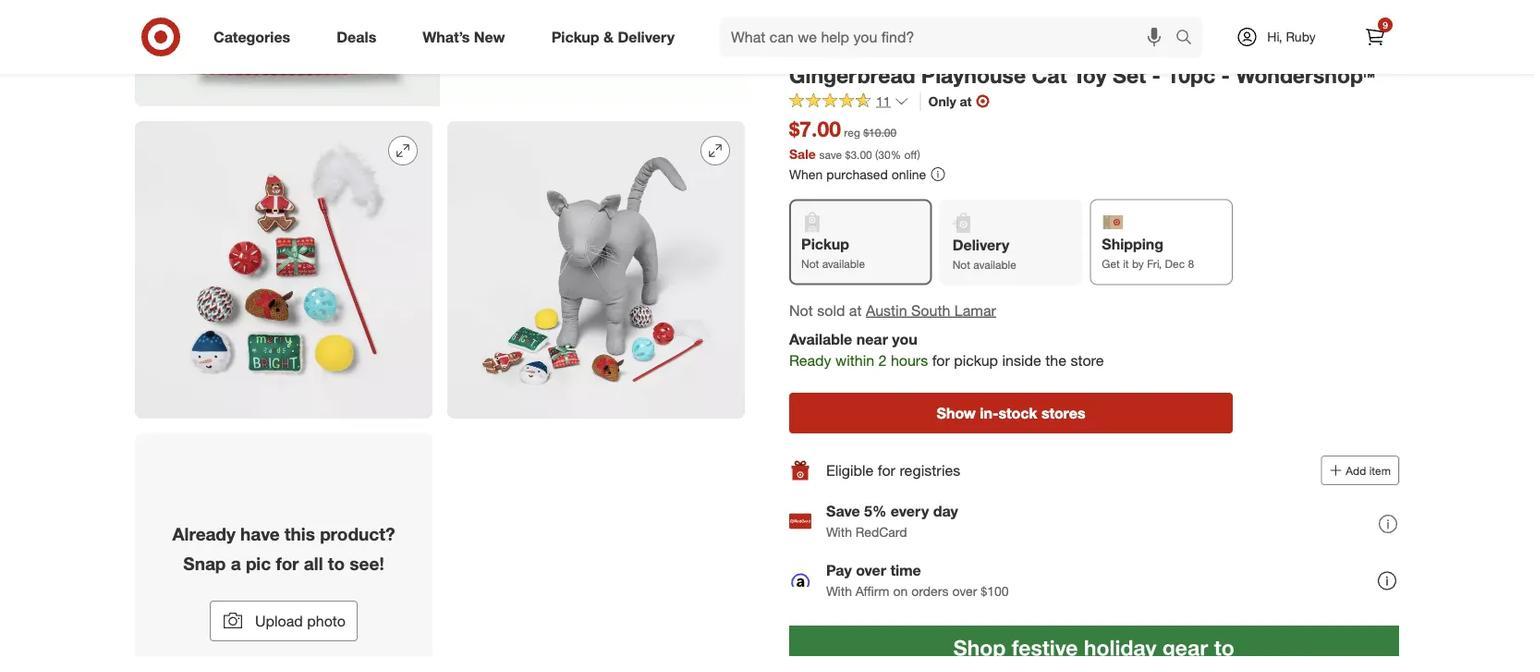 Task type: vqa. For each thing, say whether or not it's contained in the screenshot.
(Target
no



Task type: locate. For each thing, give the bounding box(es) containing it.
2 horizontal spatial for
[[933, 351, 950, 369]]

day
[[934, 503, 959, 521]]

available
[[790, 330, 853, 348]]

What can we help you find? suggestions appear below search field
[[720, 17, 1181, 57]]

5%
[[865, 503, 887, 521]]

with down save
[[827, 524, 852, 540]]

by
[[1133, 257, 1145, 270]]

advertisement region
[[790, 626, 1400, 657]]

south
[[912, 301, 951, 320]]

pickup inside pickup & delivery link
[[552, 28, 600, 46]]

for right the hours
[[933, 351, 950, 369]]

pickup inside pickup not available
[[802, 235, 850, 253]]

0 horizontal spatial this
[[285, 524, 315, 545]]

0 horizontal spatial shop
[[791, 40, 821, 56]]

shop this collection link
[[790, 38, 906, 58]]

1 with from the top
[[827, 524, 852, 540]]

1 vertical spatial pickup
[[802, 235, 850, 253]]

shop
[[791, 40, 821, 56], [917, 40, 948, 56]]

toy
[[1074, 62, 1107, 88]]

pickup up sold
[[802, 235, 850, 253]]

$7.00
[[790, 116, 841, 142]]

0 vertical spatial pickup
[[552, 28, 600, 46]]

1 vertical spatial with
[[827, 583, 852, 599]]

0 horizontal spatial over
[[856, 562, 887, 580]]

0 horizontal spatial for
[[276, 553, 299, 574]]

shop for shop all wondershop
[[917, 40, 948, 56]]

0 horizontal spatial -
[[1153, 62, 1161, 88]]

save 5% every day with redcard
[[827, 503, 959, 540]]

store
[[1071, 351, 1105, 369]]

over left $100 on the bottom right of page
[[953, 583, 978, 599]]

within
[[836, 351, 875, 369]]

at right sold
[[850, 301, 862, 320]]

all left "to"
[[304, 553, 323, 574]]

near
[[857, 330, 888, 348]]

for inside already have this product? snap a pic for all to see!
[[276, 553, 299, 574]]

delivery right &
[[618, 28, 675, 46]]

not up sold
[[802, 257, 820, 270]]

this inside already have this product? snap a pic for all to see!
[[285, 524, 315, 545]]

this right have
[[285, 524, 315, 545]]

search button
[[1168, 17, 1212, 61]]

0 vertical spatial delivery
[[618, 28, 675, 46]]

gingerbread playhouse cat toy set - 10pc - wondershop&#8482;, 3 of 5 image
[[135, 121, 433, 419]]

10pc
[[1167, 62, 1216, 88]]

pickup
[[552, 28, 600, 46], [802, 235, 850, 253]]

not for pickup
[[802, 257, 820, 270]]

hi,
[[1268, 29, 1283, 45]]

new
[[474, 28, 505, 46]]

stock
[[999, 404, 1038, 422]]

pickup left &
[[552, 28, 600, 46]]

0 horizontal spatial pickup
[[552, 28, 600, 46]]

1 vertical spatial delivery
[[953, 236, 1010, 254]]

-
[[1153, 62, 1161, 88], [1222, 62, 1231, 88]]

available for pickup
[[823, 257, 866, 270]]

snap
[[183, 553, 226, 574]]

this up gingerbread
[[825, 40, 845, 56]]

0 vertical spatial over
[[856, 562, 887, 580]]

get
[[1102, 257, 1120, 270]]

for
[[933, 351, 950, 369], [878, 462, 896, 480], [276, 553, 299, 574]]

1 vertical spatial this
[[285, 524, 315, 545]]

in-
[[980, 404, 999, 422]]

at right only
[[960, 93, 972, 109]]

online
[[892, 166, 927, 182]]

wondershop
[[967, 40, 1041, 56]]

available up sold
[[823, 257, 866, 270]]

for right eligible
[[878, 462, 896, 480]]

%
[[891, 148, 902, 161]]

shipping get it by fri, dec 8
[[1102, 235, 1195, 270]]

2 with from the top
[[827, 583, 852, 599]]

1 horizontal spatial all
[[951, 40, 964, 56]]

(
[[876, 148, 879, 161]]

available
[[823, 257, 866, 270], [974, 257, 1017, 271]]

when purchased online
[[790, 166, 927, 182]]

shop up playhouse
[[917, 40, 948, 56]]

0 vertical spatial with
[[827, 524, 852, 540]]

)
[[918, 148, 921, 161]]

1 vertical spatial over
[[953, 583, 978, 599]]

1 horizontal spatial pickup
[[802, 235, 850, 253]]

not up lamar
[[953, 257, 971, 271]]

all
[[951, 40, 964, 56], [304, 553, 323, 574]]

1 - from the left
[[1153, 62, 1161, 88]]

this
[[825, 40, 845, 56], [285, 524, 315, 545]]

0 horizontal spatial all
[[304, 553, 323, 574]]

delivery
[[618, 28, 675, 46], [953, 236, 1010, 254]]

- right 10pc
[[1222, 62, 1231, 88]]

at
[[960, 93, 972, 109], [850, 301, 862, 320]]

shop up gingerbread
[[791, 40, 821, 56]]

already
[[172, 524, 236, 545]]

1 horizontal spatial available
[[974, 257, 1017, 271]]

&
[[604, 28, 614, 46]]

with down pay
[[827, 583, 852, 599]]

search
[[1168, 30, 1212, 48]]

0 horizontal spatial delivery
[[618, 28, 675, 46]]

lamar
[[955, 301, 997, 320]]

add item
[[1347, 464, 1392, 478]]

save
[[820, 148, 843, 161]]

1 horizontal spatial at
[[960, 93, 972, 109]]

upload photo button
[[210, 601, 358, 642]]

0 vertical spatial this
[[825, 40, 845, 56]]

0 horizontal spatial available
[[823, 257, 866, 270]]

playhouse
[[922, 62, 1027, 88]]

- right set
[[1153, 62, 1161, 88]]

for right pic
[[276, 553, 299, 574]]

available inside delivery not available
[[974, 257, 1017, 271]]

show
[[937, 404, 976, 422]]

on
[[894, 583, 908, 599]]

available inside pickup not available
[[823, 257, 866, 270]]

1 horizontal spatial shop
[[917, 40, 948, 56]]

gingerbread playhouse cat toy set - 10pc - wondershop™
[[790, 62, 1376, 88]]

1 shop from the left
[[791, 40, 821, 56]]

with
[[827, 524, 852, 540], [827, 583, 852, 599]]

1 horizontal spatial delivery
[[953, 236, 1010, 254]]

a
[[231, 553, 241, 574]]

not for delivery
[[953, 257, 971, 271]]

time
[[891, 562, 922, 580]]

$10.00
[[864, 126, 897, 140]]

0 vertical spatial for
[[933, 351, 950, 369]]

eligible for registries
[[827, 462, 961, 480]]

available up lamar
[[974, 257, 1017, 271]]

every
[[891, 503, 929, 521]]

over up affirm on the right of the page
[[856, 562, 887, 580]]

deals
[[337, 28, 377, 46]]

ruby
[[1287, 29, 1316, 45]]

1 vertical spatial for
[[878, 462, 896, 480]]

not inside pickup not available
[[802, 257, 820, 270]]

all up playhouse
[[951, 40, 964, 56]]

not
[[802, 257, 820, 270], [953, 257, 971, 271], [790, 301, 813, 320]]

1 vertical spatial all
[[304, 553, 323, 574]]

available near you ready within 2 hours for pickup inside the store
[[790, 330, 1105, 369]]

1 vertical spatial at
[[850, 301, 862, 320]]

1 horizontal spatial -
[[1222, 62, 1231, 88]]

1 horizontal spatial over
[[953, 583, 978, 599]]

the
[[1046, 351, 1067, 369]]

2 shop from the left
[[917, 40, 948, 56]]

austin
[[866, 301, 908, 320]]

delivery up lamar
[[953, 236, 1010, 254]]

for inside available near you ready within 2 hours for pickup inside the store
[[933, 351, 950, 369]]

0 horizontal spatial at
[[850, 301, 862, 320]]

not inside delivery not available
[[953, 257, 971, 271]]

what's
[[423, 28, 470, 46]]

0 vertical spatial all
[[951, 40, 964, 56]]

shop this collection
[[791, 40, 905, 56]]

have
[[240, 524, 280, 545]]

with inside pay over time with affirm on orders over $100
[[827, 583, 852, 599]]

reg
[[845, 126, 861, 140]]

gingerbread playhouse cat toy set - 10pc - wondershop&#8482;, 4 of 5 image
[[448, 121, 745, 419]]

2 vertical spatial for
[[276, 553, 299, 574]]

product?
[[320, 524, 395, 545]]

pay
[[827, 562, 852, 580]]



Task type: describe. For each thing, give the bounding box(es) containing it.
add item button
[[1322, 456, 1400, 486]]

2 - from the left
[[1222, 62, 1231, 88]]

gingerbread
[[790, 62, 916, 88]]

$100
[[981, 583, 1009, 599]]

pay over time with affirm on orders over $100
[[827, 562, 1009, 599]]

dec
[[1166, 257, 1186, 270]]

pickup not available
[[802, 235, 866, 270]]

0 vertical spatial at
[[960, 93, 972, 109]]

sold
[[818, 301, 846, 320]]

available for delivery
[[974, 257, 1017, 271]]

with inside save 5% every day with redcard
[[827, 524, 852, 540]]

save
[[827, 503, 861, 521]]

upload photo
[[255, 612, 346, 630]]

2
[[879, 351, 887, 369]]

what's new
[[423, 28, 505, 46]]

cat
[[1032, 62, 1068, 88]]

pickup & delivery
[[552, 28, 675, 46]]

shipping
[[1102, 235, 1164, 253]]

pic
[[246, 553, 271, 574]]

ready
[[790, 351, 832, 369]]

orders
[[912, 583, 949, 599]]

eligible
[[827, 462, 874, 480]]

sale
[[790, 146, 816, 162]]

affirm
[[856, 583, 890, 599]]

for for ready
[[933, 351, 950, 369]]

deals link
[[321, 17, 400, 57]]

see!
[[350, 553, 384, 574]]

hi, ruby
[[1268, 29, 1316, 45]]

11
[[877, 93, 891, 109]]

austin south lamar button
[[866, 300, 997, 321]]

shop all wondershop
[[917, 40, 1041, 56]]

categories
[[214, 28, 291, 46]]

$7.00 reg $10.00 sale save $ 3.00 ( 30 % off )
[[790, 116, 921, 162]]

pickup & delivery link
[[536, 17, 698, 57]]

pickup for not
[[802, 235, 850, 253]]

11 link
[[790, 92, 909, 113]]

8
[[1189, 257, 1195, 270]]

3.00
[[851, 148, 873, 161]]

stores
[[1042, 404, 1086, 422]]

1 horizontal spatial for
[[878, 462, 896, 480]]

to
[[328, 553, 345, 574]]

collection
[[849, 40, 905, 56]]

categories link
[[198, 17, 314, 57]]

only at
[[929, 93, 972, 109]]

upload
[[255, 612, 303, 630]]

only
[[929, 93, 957, 109]]

it
[[1124, 257, 1130, 270]]

delivery inside delivery not available
[[953, 236, 1010, 254]]

9 link
[[1356, 17, 1396, 57]]

delivery not available
[[953, 236, 1017, 271]]

show in-stock stores
[[937, 404, 1086, 422]]

pickup for &
[[552, 28, 600, 46]]

already have this product? snap a pic for all to see!
[[172, 524, 395, 574]]

30
[[879, 148, 891, 161]]

all inside already have this product? snap a pic for all to see!
[[304, 553, 323, 574]]

you
[[893, 330, 918, 348]]

add
[[1347, 464, 1367, 478]]

off
[[905, 148, 918, 161]]

1 horizontal spatial this
[[825, 40, 845, 56]]

registries
[[900, 462, 961, 480]]

pickup
[[954, 351, 999, 369]]

inside
[[1003, 351, 1042, 369]]

item
[[1370, 464, 1392, 478]]

when
[[790, 166, 823, 182]]

fri,
[[1148, 257, 1162, 270]]

set
[[1113, 62, 1147, 88]]

what's new link
[[407, 17, 529, 57]]

purchased
[[827, 166, 888, 182]]

not sold at austin south lamar
[[790, 301, 997, 320]]

shop for shop this collection
[[791, 40, 821, 56]]

not left sold
[[790, 301, 813, 320]]

$
[[846, 148, 851, 161]]

for for product?
[[276, 553, 299, 574]]



